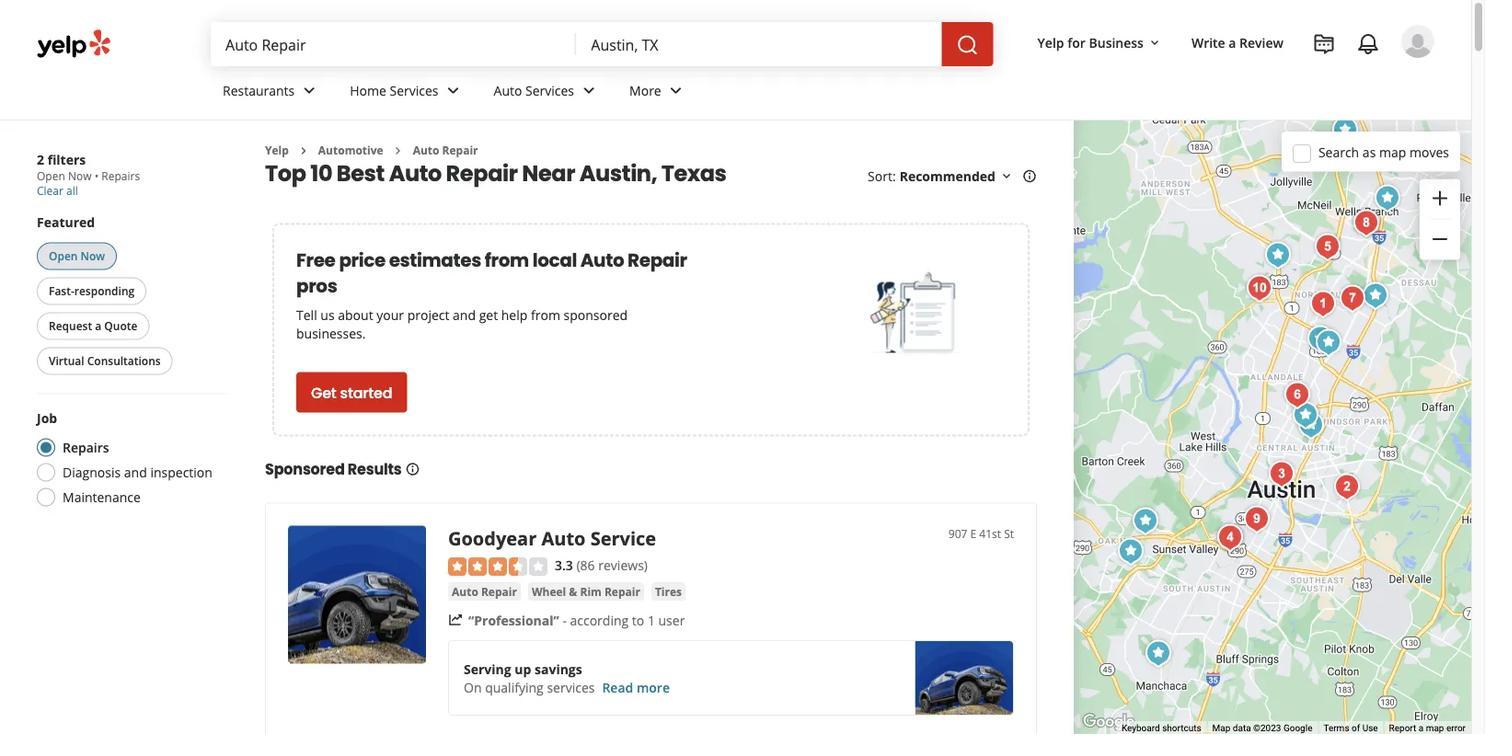 Task type: locate. For each thing, give the bounding box(es) containing it.
auto services link
[[479, 66, 615, 120]]

"professional"
[[469, 612, 559, 629]]

us
[[321, 306, 335, 324]]

a right report
[[1419, 723, 1424, 734]]

repairs inside option group
[[63, 439, 109, 457]]

1836 mobile repair image
[[1242, 270, 1279, 307]]

consultations
[[87, 353, 161, 369]]

0 vertical spatial now
[[68, 168, 92, 184]]

24 chevron down v2 image inside more link
[[665, 80, 687, 102]]

services inside 'link'
[[526, 82, 574, 99]]

virtual consultations button
[[37, 347, 173, 375]]

luu auto repair image
[[1335, 280, 1372, 317]]

Find text field
[[226, 34, 562, 54]]

0 vertical spatial repairs
[[102, 168, 140, 184]]

1 none field from the left
[[226, 34, 562, 54]]

1 vertical spatial from
[[531, 306, 561, 324]]

now left •
[[68, 168, 92, 184]]

request a quote
[[49, 318, 138, 334]]

moves
[[1410, 143, 1450, 161]]

now up fast-responding
[[81, 249, 105, 264]]

wheel & rim repair link
[[528, 583, 644, 601]]

1 vertical spatial yelp
[[265, 143, 289, 158]]

0 vertical spatial 16 chevron down v2 image
[[1148, 36, 1163, 50]]

16 chevron down v2 image for recommended
[[1000, 169, 1014, 184]]

repair down 3.3 star rating image
[[481, 584, 517, 599]]

from left local
[[485, 247, 529, 273]]

0 horizontal spatial 16 chevron down v2 image
[[1000, 169, 1014, 184]]

open down "2"
[[37, 168, 65, 184]]

yelp for yelp link
[[265, 143, 289, 158]]

project
[[407, 306, 450, 324]]

more
[[637, 679, 670, 696]]

free price estimates from local auto repair pros tell us about your project and get help from sponsored businesses.
[[296, 247, 687, 342]]

2 horizontal spatial a
[[1419, 723, 1424, 734]]

24 chevron down v2 image inside auto services 'link'
[[578, 80, 600, 102]]

1 24 chevron down v2 image from the left
[[298, 80, 321, 102]]

open
[[37, 168, 65, 184], [49, 249, 78, 264]]

top
[[265, 158, 306, 189]]

0 vertical spatial yelp
[[1038, 34, 1065, 51]]

auto repair right 16 chevron right v2 image
[[413, 143, 478, 158]]

2 vertical spatial a
[[1419, 723, 1424, 734]]

1 24 chevron down v2 image from the left
[[442, 80, 464, 102]]

0 horizontal spatial none field
[[226, 34, 562, 54]]

1 vertical spatial now
[[81, 249, 105, 264]]

auto inside button
[[452, 584, 478, 599]]

goodyear
[[448, 526, 537, 551]]

auto right local
[[581, 247, 624, 273]]

24 chevron down v2 image
[[298, 80, 321, 102], [578, 80, 600, 102]]

0 vertical spatial open
[[37, 168, 65, 184]]

service
[[591, 526, 656, 551]]

read
[[602, 679, 634, 696]]

according
[[570, 612, 629, 629]]

16 info v2 image
[[405, 462, 420, 477]]

16 chevron right v2 image
[[296, 143, 311, 158]]

map left error
[[1426, 723, 1445, 734]]

1 horizontal spatial 24 chevron down v2 image
[[578, 80, 600, 102]]

a inside "button"
[[95, 318, 101, 334]]

auto up the top 10 best auto repair near austin, texas
[[494, 82, 522, 99]]

auto tek image
[[1212, 520, 1249, 556], [1212, 520, 1249, 556]]

and up maintenance
[[124, 464, 147, 481]]

and left the get on the top
[[453, 306, 476, 324]]

1 horizontal spatial from
[[531, 306, 561, 324]]

1 vertical spatial a
[[95, 318, 101, 334]]

repair down reviews)
[[605, 584, 641, 599]]

auto services
[[494, 82, 574, 99]]

24 chevron down v2 image for auto services
[[578, 80, 600, 102]]

yelp left for in the top of the page
[[1038, 34, 1065, 51]]

0 horizontal spatial 24 chevron down v2 image
[[442, 80, 464, 102]]

1 horizontal spatial and
[[453, 306, 476, 324]]

auto repair link down 3.3 star rating image
[[448, 583, 521, 601]]

tell
[[296, 306, 317, 324]]

16 chevron down v2 image
[[1148, 36, 1163, 50], [1000, 169, 1014, 184]]

repair inside the auto repair button
[[481, 584, 517, 599]]

search as map moves
[[1319, 143, 1450, 161]]

all tune and lube total car care image
[[1310, 229, 1347, 266]]

virtual
[[49, 353, 84, 369]]

open down featured
[[49, 249, 78, 264]]

buddha's garage image
[[1305, 286, 1342, 323]]

greg r. image
[[1402, 25, 1435, 58]]

wheel & rim repair button
[[528, 583, 644, 601]]

16 info v2 image
[[1023, 169, 1037, 184]]

help
[[501, 306, 528, 324]]

get started button
[[296, 372, 407, 413]]

1 vertical spatial map
[[1426, 723, 1445, 734]]

near
[[522, 158, 575, 189]]

yelp for business
[[1038, 34, 1144, 51]]

open inside 2 filters open now • repairs clear all
[[37, 168, 65, 184]]

services up near
[[526, 82, 574, 99]]

maintenance
[[63, 489, 141, 506]]

repair
[[442, 143, 478, 158], [446, 158, 518, 189], [628, 247, 687, 273], [481, 584, 517, 599], [605, 584, 641, 599]]

a left quote at left
[[95, 318, 101, 334]]

1 services from the left
[[390, 82, 439, 99]]

automotive
[[318, 143, 384, 158]]

home services link
[[335, 66, 479, 120]]

1 horizontal spatial yelp
[[1038, 34, 1065, 51]]

0 vertical spatial auto repair
[[413, 143, 478, 158]]

24 chevron down v2 image right auto services
[[578, 80, 600, 102]]

option group containing job
[[31, 409, 228, 512]]

2 24 chevron down v2 image from the left
[[578, 80, 600, 102]]

restaurants
[[223, 82, 295, 99]]

24 chevron down v2 image inside home services link
[[442, 80, 464, 102]]

error
[[1447, 723, 1466, 734]]

0 horizontal spatial 24 chevron down v2 image
[[298, 80, 321, 102]]

option group
[[31, 409, 228, 512]]

1 vertical spatial open
[[49, 249, 78, 264]]

instant car fix image
[[1358, 278, 1395, 314]]

repairs right •
[[102, 168, 140, 184]]

search
[[1319, 143, 1360, 161]]

24 chevron down v2 image inside restaurants link
[[298, 80, 321, 102]]

all
[[66, 183, 78, 198]]

savings
[[535, 660, 582, 678]]

16 trending v2 image
[[448, 613, 463, 628]]

yelp for yelp for business
[[1038, 34, 1065, 51]]

yelp inside button
[[1038, 34, 1065, 51]]

featured group
[[33, 213, 228, 379]]

24 chevron down v2 image right more
[[665, 80, 687, 102]]

restaurants link
[[208, 66, 335, 120]]

results
[[348, 459, 402, 480]]

yelp left 16 chevron right v2 icon
[[265, 143, 289, 158]]

filters
[[48, 151, 86, 168]]

&
[[569, 584, 577, 599]]

1 horizontal spatial 16 chevron down v2 image
[[1148, 36, 1163, 50]]

0 vertical spatial map
[[1380, 143, 1407, 161]]

0 horizontal spatial map
[[1380, 143, 1407, 161]]

1 horizontal spatial none field
[[591, 34, 927, 54]]

0 vertical spatial a
[[1229, 34, 1237, 51]]

auto repair link right 16 chevron right v2 image
[[413, 143, 478, 158]]

907
[[949, 526, 968, 541]]

request
[[49, 318, 92, 334]]

a
[[1229, 34, 1237, 51], [95, 318, 101, 334], [1419, 723, 1424, 734]]

16 chevron down v2 image inside 'recommended' popup button
[[1000, 169, 1014, 184]]

map for error
[[1426, 723, 1445, 734]]

virtual consultations
[[49, 353, 161, 369]]

map right as
[[1380, 143, 1407, 161]]

repair up sponsored
[[628, 247, 687, 273]]

notifications image
[[1358, 33, 1380, 55]]

repair inside free price estimates from local auto repair pros tell us about your project and get help from sponsored businesses.
[[628, 247, 687, 273]]

open now
[[49, 249, 105, 264]]

zoom in image
[[1430, 187, 1452, 209]]

1 vertical spatial auto repair
[[452, 584, 517, 599]]

None field
[[226, 34, 562, 54], [591, 34, 927, 54]]

2 none field from the left
[[591, 34, 927, 54]]

map
[[1380, 143, 1407, 161], [1426, 723, 1445, 734]]

1 horizontal spatial map
[[1426, 723, 1445, 734]]

1 vertical spatial 16 chevron down v2 image
[[1000, 169, 1014, 184]]

repair right 16 chevron right v2 image
[[442, 143, 478, 158]]

now
[[68, 168, 92, 184], [81, 249, 105, 264]]

907 e 41st st
[[949, 526, 1014, 541]]

goodyear auto service link
[[448, 526, 656, 551]]

fast-responding
[[49, 284, 135, 299]]

auto inside free price estimates from local auto repair pros tell us about your project and get help from sponsored businesses.
[[581, 247, 624, 273]]

24 chevron down v2 image for home services
[[442, 80, 464, 102]]

2 24 chevron down v2 image from the left
[[665, 80, 687, 102]]

get
[[479, 306, 498, 324]]

services right home
[[390, 82, 439, 99]]

from
[[485, 247, 529, 273], [531, 306, 561, 324]]

16 chevron down v2 image left 16 info v2 icon
[[1000, 169, 1014, 184]]

0 vertical spatial and
[[453, 306, 476, 324]]

a for write
[[1229, 34, 1237, 51]]

auto up 16 trending v2 image
[[452, 584, 478, 599]]

1 horizontal spatial 24 chevron down v2 image
[[665, 80, 687, 102]]

0 vertical spatial from
[[485, 247, 529, 273]]

auto repair down 3.3 star rating image
[[452, 584, 517, 599]]

0 horizontal spatial services
[[390, 82, 439, 99]]

juke auto image
[[1329, 469, 1366, 506]]

auto repair link
[[413, 143, 478, 158], [448, 583, 521, 601]]

a right write
[[1229, 34, 1237, 51]]

0 horizontal spatial yelp
[[265, 143, 289, 158]]

map region
[[1059, 0, 1486, 735]]

•
[[95, 168, 99, 184]]

a for request
[[95, 318, 101, 334]]

group
[[1420, 179, 1461, 260]]

user
[[659, 612, 685, 629]]

0 horizontal spatial a
[[95, 318, 101, 334]]

repairs up diagnosis
[[63, 439, 109, 457]]

1 horizontal spatial a
[[1229, 34, 1237, 51]]

24 chevron down v2 image right restaurants
[[298, 80, 321, 102]]

16 chevron down v2 image inside yelp for business button
[[1148, 36, 1163, 50]]

fast-
[[49, 284, 74, 299]]

16 chevron down v2 image right business
[[1148, 36, 1163, 50]]

rush automotive image
[[1327, 112, 1364, 149]]

from right help
[[531, 306, 561, 324]]

e
[[971, 526, 977, 541]]

1 vertical spatial repairs
[[63, 439, 109, 457]]

shortcuts
[[1163, 723, 1202, 734]]

none field up business categories element
[[591, 34, 927, 54]]

24 chevron down v2 image right home services
[[442, 80, 464, 102]]

terms
[[1324, 723, 1350, 734]]

16 chevron down v2 image for yelp for business
[[1148, 36, 1163, 50]]

1 horizontal spatial services
[[526, 82, 574, 99]]

2 services from the left
[[526, 82, 574, 99]]

open now button
[[37, 243, 117, 270]]

None search field
[[211, 22, 997, 66]]

user actions element
[[1023, 23, 1461, 136]]

yelp for business button
[[1031, 26, 1170, 59]]

report
[[1390, 723, 1417, 734]]

0 horizontal spatial from
[[485, 247, 529, 273]]

24 chevron down v2 image
[[442, 80, 464, 102], [665, 80, 687, 102]]

featured
[[37, 214, 95, 231]]

1 vertical spatial and
[[124, 464, 147, 481]]

vick's expertune automotive image
[[1349, 205, 1385, 242], [1349, 205, 1385, 242]]

none field up home services
[[226, 34, 562, 54]]



Task type: describe. For each thing, give the bounding box(es) containing it.
keyboard
[[1122, 723, 1160, 734]]

sponsored
[[265, 459, 345, 480]]

0 vertical spatial auto repair link
[[413, 143, 478, 158]]

repairs inside 2 filters open now • repairs clear all
[[102, 168, 140, 184]]

projects image
[[1314, 33, 1336, 55]]

business
[[1089, 34, 1144, 51]]

estimates
[[389, 247, 481, 273]]

1 vertical spatial auto repair link
[[448, 583, 521, 601]]

open inside button
[[49, 249, 78, 264]]

three points automotive image
[[1370, 180, 1407, 217]]

luxury auto works - austin image
[[1311, 324, 1348, 361]]

map
[[1213, 723, 1231, 734]]

home
[[350, 82, 387, 99]]

10
[[310, 158, 332, 189]]

as
[[1363, 143, 1376, 161]]

services for auto services
[[526, 82, 574, 99]]

google
[[1284, 723, 1313, 734]]

southwest autobody image
[[1128, 503, 1164, 540]]

2
[[37, 151, 44, 168]]

use
[[1363, 723, 1379, 734]]

write
[[1192, 34, 1226, 51]]

texas
[[662, 158, 727, 189]]

tires
[[655, 584, 682, 599]]

inspection
[[150, 464, 212, 481]]

more link
[[615, 66, 702, 120]]

job
[[37, 410, 57, 427]]

qualifying
[[485, 679, 544, 696]]

austin,
[[580, 158, 657, 189]]

sponsored results
[[265, 459, 402, 480]]

services for home services
[[390, 82, 439, 99]]

hackney auto truck & fleet service image
[[1141, 636, 1177, 672]]

business categories element
[[208, 66, 1435, 120]]

for
[[1068, 34, 1086, 51]]

auto repair button
[[448, 583, 521, 601]]

tires link
[[652, 583, 686, 601]]

started
[[340, 382, 392, 403]]

request a quote button
[[37, 313, 149, 340]]

3.3 (86 reviews)
[[555, 556, 648, 574]]

serving
[[464, 660, 512, 678]]

quote
[[104, 318, 138, 334]]

frank's complete mobile auto care image
[[1264, 456, 1301, 493]]

more
[[630, 82, 662, 99]]

repair inside wheel & rim repair button
[[605, 584, 641, 599]]

diagnosis
[[63, 464, 121, 481]]

recommended button
[[900, 167, 1014, 185]]

auto right 16 chevron right v2 image
[[413, 143, 439, 158]]

diagnosis and inspection
[[63, 464, 212, 481]]

write a review
[[1192, 34, 1284, 51]]

goodyear auto service
[[448, 526, 656, 551]]

16 chevron right v2 image
[[391, 143, 406, 158]]

none field find
[[226, 34, 562, 54]]

24 chevron down v2 image for more
[[665, 80, 687, 102]]

41st
[[980, 526, 1002, 541]]

up
[[515, 660, 531, 678]]

goodyear auto service image
[[1293, 407, 1330, 444]]

oil changers & repair image
[[1260, 237, 1297, 274]]

0 horizontal spatial and
[[124, 464, 147, 481]]

nubrakes mobile brake repair image
[[1288, 397, 1325, 434]]

3.3 star rating image
[[448, 558, 548, 576]]

free price estimates from local auto repair pros image
[[870, 268, 962, 360]]

keyboard shortcuts button
[[1122, 722, 1202, 735]]

get started
[[311, 382, 392, 403]]

google image
[[1079, 711, 1140, 735]]

lifetime automotive image
[[1113, 533, 1150, 570]]

german auto center image
[[1303, 321, 1339, 358]]

price
[[339, 247, 386, 273]]

top 10 best auto repair near austin, texas
[[265, 158, 727, 189]]

home services
[[350, 82, 439, 99]]

reviews)
[[599, 556, 648, 574]]

report a map error
[[1390, 723, 1466, 734]]

zoom out image
[[1430, 228, 1452, 250]]

write a review link
[[1185, 26, 1291, 59]]

services
[[547, 679, 595, 696]]

auto repair inside button
[[452, 584, 517, 599]]

none field near
[[591, 34, 927, 54]]

keyboard shortcuts
[[1122, 723, 1202, 734]]

report a map error link
[[1390, 723, 1466, 734]]

on
[[464, 679, 482, 696]]

free
[[296, 247, 336, 273]]

sponsored
[[564, 306, 628, 324]]

repair left near
[[446, 158, 518, 189]]

terms of use
[[1324, 723, 1379, 734]]

map data ©2023 google
[[1213, 723, 1313, 734]]

data
[[1233, 723, 1252, 734]]

map for moves
[[1380, 143, 1407, 161]]

st
[[1004, 526, 1014, 541]]

a for report
[[1419, 723, 1424, 734]]

wheel
[[532, 584, 566, 599]]

Near text field
[[591, 34, 927, 54]]

best
[[337, 158, 385, 189]]

your
[[377, 306, 404, 324]]

businesses.
[[296, 325, 366, 342]]

automotive link
[[318, 143, 384, 158]]

now inside 2 filters open now • repairs clear all
[[68, 168, 92, 184]]

of
[[1352, 723, 1361, 734]]

3.3
[[555, 556, 573, 574]]

review
[[1240, 34, 1284, 51]]

fast-responding button
[[37, 278, 147, 305]]

now inside open now button
[[81, 249, 105, 264]]

auto inside 'link'
[[494, 82, 522, 99]]

24 chevron down v2 image for restaurants
[[298, 80, 321, 102]]

dave's ultimate automotive image
[[1239, 501, 1276, 538]]

clear all link
[[37, 183, 78, 198]]

(86
[[577, 556, 595, 574]]

rim
[[580, 584, 602, 599]]

local
[[533, 247, 577, 273]]

tires button
[[652, 583, 686, 601]]

search image
[[957, 34, 979, 56]]

get
[[311, 382, 337, 403]]

and inside free price estimates from local auto repair pros tell us about your project and get help from sponsored businesses.
[[453, 306, 476, 324]]

auto right the best at the top
[[389, 158, 442, 189]]

auto up 3.3
[[542, 526, 586, 551]]

goodyear auto service image
[[288, 526, 426, 664]]

yelp link
[[265, 143, 289, 158]]

dave's ultimate automotive image
[[1279, 377, 1316, 414]]

responding
[[74, 284, 135, 299]]



Task type: vqa. For each thing, say whether or not it's contained in the screenshot.
The "1 Star Rating" image to the top
no



